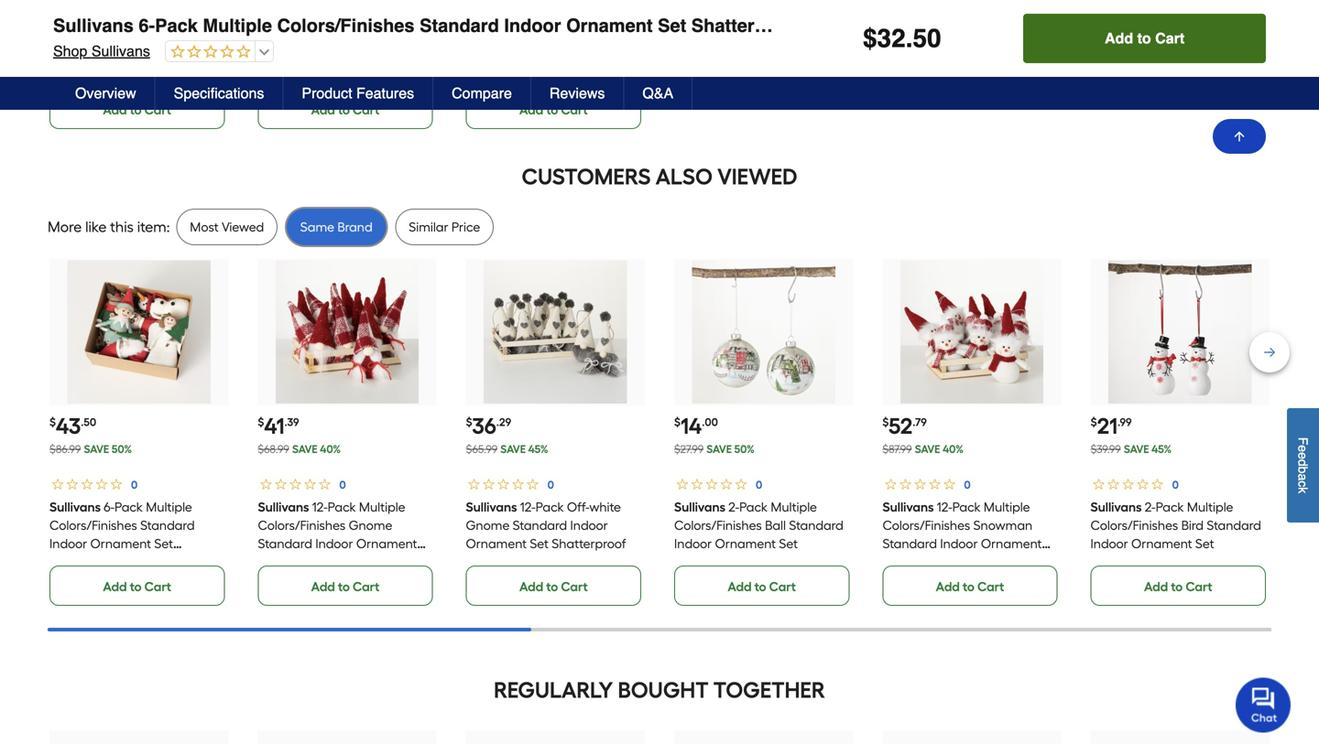 Task type: describe. For each thing, give the bounding box(es) containing it.
cart inside 36 list item
[[561, 579, 588, 595]]

b
[[1296, 467, 1311, 474]]

add to cart link for 36
[[466, 566, 641, 606]]

40% for 41
[[320, 443, 341, 456]]

52
[[889, 413, 913, 440]]

sullivans 12-pack multiple colors/finishes snowman standard indoor ornament set shatterproof image
[[900, 261, 1044, 404]]

add inside 52 list item
[[936, 579, 960, 595]]

regularly
[[494, 677, 613, 704]]

plug-
[[604, 41, 633, 57]]

12-pack off-white gnome standard indoor ornament set shatterproof
[[466, 500, 626, 552]]

21
[[1097, 413, 1118, 440]]

$ 41 .39
[[258, 413, 299, 440]]

62-
[[572, 23, 589, 38]]

2 3- from the left
[[360, 23, 370, 38]]

sullivans 12-pack off-white gnome standard indoor ornament set shatterproof image
[[484, 261, 627, 404]]

led
[[578, 41, 600, 57]]

more
[[48, 218, 82, 236]]

this
[[110, 218, 134, 236]]

christmas
[[466, 59, 526, 75]]

add to cart inside 21 list item
[[1144, 579, 1213, 595]]

same
[[300, 219, 334, 235]]

add inside the 43 list item
[[103, 579, 127, 595]]

colors/finishes for 21
[[1091, 518, 1178, 533]]

50% for 14
[[734, 443, 755, 456]]

zero stars image
[[166, 44, 251, 61]]

.50
[[81, 416, 96, 429]]

sullivans for 36
[[466, 500, 517, 515]]

add inside 41 list item
[[311, 579, 335, 595]]

add to cart link for 41
[[258, 566, 433, 606]]

gnome for 36
[[466, 518, 510, 533]]

compare
[[452, 85, 512, 102]]

f e e d b a c k button
[[1287, 408, 1319, 523]]

40% for 52
[[943, 443, 964, 456]]

add inside 36 list item
[[519, 579, 543, 595]]

$27.99
[[674, 443, 704, 456]]

43 list item
[[49, 259, 228, 606]]

indoor for 2-pack multiple colors/finishes bird standard indoor ornament set
[[1091, 536, 1129, 552]]

standard for 21
[[1207, 518, 1262, 533]]

similar
[[409, 219, 448, 235]]

cart inside 41 list item
[[353, 579, 380, 595]]

200-count 62-ft multi- function multicolor led plug-in christmas string lights timer
[[466, 23, 644, 75]]

$39.99 save 45%
[[1091, 443, 1172, 456]]

multiple for 41
[[359, 500, 405, 515]]

bought
[[618, 677, 709, 704]]

multiple for 52
[[984, 500, 1030, 515]]

$87.99
[[883, 443, 912, 456]]

colors/finishes for 14
[[674, 518, 762, 533]]

to inside 41 list item
[[338, 579, 350, 595]]

$27.99 save 50%
[[674, 443, 755, 456]]

add inside 21 list item
[[1144, 579, 1168, 595]]

sullivans for 41
[[258, 500, 309, 515]]

2 or from the left
[[373, 41, 385, 57]]

indoor for 12-pack multiple colors/finishes snowman standard indoor ornament set shatterproof
[[940, 536, 978, 552]]

2 ft from the left
[[162, 23, 171, 38]]

customers
[[522, 164, 651, 190]]

product features
[[302, 85, 414, 102]]

shop
[[53, 43, 87, 60]]

overview
[[75, 85, 136, 102]]

36 list item
[[466, 259, 645, 606]]

1 e from the top
[[1296, 445, 1311, 453]]

14
[[681, 413, 702, 440]]

shatterproof for 52
[[904, 555, 979, 570]]

ornament for 14
[[715, 536, 776, 552]]

$68.99 save 40%
[[258, 443, 341, 456]]

$39.99
[[1091, 443, 1121, 456]]

to inside 36 list item
[[546, 579, 558, 595]]

like
[[85, 218, 107, 236]]

more like this item :
[[48, 218, 170, 236]]

$65.99
[[466, 443, 498, 456]]

add to cart inside the 43 list item
[[103, 579, 171, 595]]

save for 14
[[707, 443, 732, 456]]

$ for 21
[[1091, 416, 1097, 429]]

d
[[1296, 460, 1311, 467]]

200-
[[506, 23, 533, 38]]

pack up zero stars image
[[155, 15, 198, 36]]

2 list item from the left
[[258, 0, 437, 129]]

standard for 36
[[513, 518, 567, 533]]

sullivans 6-pack multiple colors/finishes standard indoor ornament set shatterproof
[[53, 15, 801, 36]]

q&a button
[[624, 77, 693, 110]]

brand
[[337, 219, 373, 235]]

specifications
[[174, 85, 264, 102]]

string
[[529, 59, 563, 75]]

govee
[[466, 23, 503, 38]]

standard for 41
[[258, 536, 312, 552]]

multicolor
[[517, 41, 575, 57]]

overview button
[[57, 77, 155, 110]]

set for 41
[[258, 555, 277, 570]]

add to cart link for 21
[[1091, 566, 1266, 606]]

2 e from the top
[[1296, 453, 1311, 460]]

product features button
[[283, 77, 433, 110]]

.79
[[913, 416, 927, 429]]

2- inside 2-pack multiple colors/finishes bird standard indoor ornament set
[[1145, 500, 1156, 515]]

in
[[633, 41, 644, 57]]

save for 43
[[84, 443, 109, 456]]

ornament for 21
[[1132, 536, 1193, 552]]

12- for 52
[[937, 500, 952, 515]]

cart inside button
[[1155, 30, 1185, 47]]

21 list item
[[1091, 259, 1270, 606]]

cart inside 21 list item
[[1186, 579, 1213, 595]]

sullivans for 43
[[49, 500, 101, 515]]

2 2-ft x 3-ft brown rectangular indoor or outdoor winter door mat from the left
[[258, 23, 419, 75]]

pack for 52
[[952, 500, 981, 515]]

together
[[713, 677, 825, 704]]

pack for 21
[[1156, 500, 1184, 515]]

$65.99 save 45%
[[466, 443, 548, 456]]

indoor inside 6-pack multiple colors/finishes standard indoor ornament set shatterproof
[[49, 536, 87, 552]]

save for 36
[[500, 443, 526, 456]]

50
[[913, 24, 941, 53]]

12-pack multiple colors/finishes gnome standard indoor ornament set shatterproof
[[258, 500, 417, 570]]

12-pack multiple colors/finishes snowman standard indoor ornament set shatterproof
[[883, 500, 1042, 570]]

indoor for 2-pack multiple colors/finishes ball standard indoor ornament set
[[674, 536, 712, 552]]

also
[[656, 164, 713, 190]]

to inside the 43 list item
[[130, 579, 142, 595]]

2 door from the left
[[352, 59, 380, 75]]

1 outdoor from the left
[[49, 59, 99, 75]]

standard inside 6-pack multiple colors/finishes standard indoor ornament set shatterproof
[[140, 518, 195, 533]]

1 rubber-cal from the left
[[49, 23, 116, 38]]

most viewed
[[190, 219, 264, 235]]

1 ft from the left
[[130, 23, 139, 38]]

45% for 36
[[528, 443, 548, 456]]

timer
[[605, 59, 638, 75]]

2 rectangular from the left
[[258, 41, 329, 57]]

f
[[1296, 438, 1311, 445]]

$86.99
[[49, 443, 81, 456]]

sullivans 12-pack multiple colors/finishes gnome standard indoor ornament set shatterproof image
[[276, 261, 419, 404]]

similar price
[[409, 219, 480, 235]]

add inside '14' list item
[[728, 579, 752, 595]]

add to cart inside button
[[1105, 30, 1185, 47]]

chat invite button image
[[1236, 677, 1292, 733]]

.
[[906, 24, 913, 53]]

set for 36
[[530, 536, 549, 552]]

$ for 43
[[49, 416, 56, 429]]

add to cart inside 41 list item
[[311, 579, 380, 595]]

item
[[137, 218, 167, 236]]

regularly bought together
[[494, 677, 825, 704]]

specifications button
[[155, 77, 283, 110]]

shatterproof for 41
[[280, 555, 354, 570]]

pack for 41
[[327, 500, 356, 515]]

$ 36 .29
[[466, 413, 511, 440]]

a
[[1296, 474, 1311, 481]]

1 horizontal spatial viewed
[[718, 164, 798, 190]]

shatterproof for 36
[[552, 536, 626, 552]]

43
[[56, 413, 81, 440]]

$ 43 .50
[[49, 413, 96, 440]]

pack for 14
[[739, 500, 768, 515]]

$ left .
[[863, 24, 877, 53]]

count
[[533, 23, 569, 38]]

ball
[[765, 518, 786, 533]]

.99
[[1118, 416, 1132, 429]]

c
[[1296, 481, 1311, 487]]

f e e d b a c k
[[1296, 438, 1311, 494]]

2-pack multiple colors/finishes ball standard indoor ornament set
[[674, 500, 844, 552]]

add to cart link for 43
[[49, 566, 225, 606]]

lights
[[566, 59, 602, 75]]

2 mat from the left
[[383, 59, 407, 75]]



Task type: vqa. For each thing, say whether or not it's contained in the screenshot.
first or from right
yes



Task type: locate. For each thing, give the bounding box(es) containing it.
outdoor up the product
[[258, 59, 307, 75]]

sullivans for 14
[[674, 500, 726, 515]]

shatterproof inside 6-pack multiple colors/finishes standard indoor ornament set shatterproof
[[49, 555, 124, 570]]

pack up bird
[[1156, 500, 1184, 515]]

ornament for 41
[[356, 536, 417, 552]]

3 12- from the left
[[937, 500, 952, 515]]

45% inside 36 list item
[[528, 443, 548, 456]]

cart inside 52 list item
[[978, 579, 1004, 595]]

0 horizontal spatial gnome
[[348, 518, 392, 533]]

rectangular up overview
[[49, 41, 121, 57]]

40% inside 52 list item
[[943, 443, 964, 456]]

1 door from the left
[[144, 59, 172, 75]]

save down the .50
[[84, 443, 109, 456]]

cart inside '14' list item
[[769, 579, 796, 595]]

set inside 12-pack off-white gnome standard indoor ornament set shatterproof
[[530, 536, 549, 552]]

add to cart link for 52
[[883, 566, 1058, 606]]

pack inside 2-pack multiple colors/finishes ball standard indoor ornament set
[[739, 500, 768, 515]]

2 rubber-cal from the left
[[258, 23, 324, 38]]

6- inside 6-pack multiple colors/finishes standard indoor ornament set shatterproof
[[104, 500, 114, 515]]

1 horizontal spatial brown
[[383, 23, 419, 38]]

4 save from the left
[[707, 443, 732, 456]]

set inside 2-pack multiple colors/finishes bird standard indoor ornament set
[[1196, 536, 1214, 552]]

set inside 2-pack multiple colors/finishes ball standard indoor ornament set
[[779, 536, 798, 552]]

2-pack multiple colors/finishes bird standard indoor ornament set
[[1091, 500, 1262, 552]]

$ up $65.99
[[466, 416, 472, 429]]

save inside 21 list item
[[1124, 443, 1149, 456]]

ft up product features
[[338, 23, 347, 38]]

$ for 52
[[883, 416, 889, 429]]

save for 21
[[1124, 443, 1149, 456]]

colors/finishes up product features
[[277, 15, 415, 36]]

1 save from the left
[[84, 443, 109, 456]]

50% inside the 43 list item
[[112, 443, 132, 456]]

save down ".00"
[[707, 443, 732, 456]]

colors/finishes inside 12-pack multiple colors/finishes gnome standard indoor ornament set shatterproof
[[258, 518, 345, 533]]

set for 52
[[883, 555, 901, 570]]

x up product features
[[350, 23, 356, 38]]

3 list item from the left
[[466, 0, 645, 129]]

save down .29 on the bottom of the page
[[500, 443, 526, 456]]

0 horizontal spatial 50%
[[112, 443, 132, 456]]

cal up the product
[[304, 23, 324, 38]]

1 50% from the left
[[112, 443, 132, 456]]

12-
[[312, 500, 328, 515], [520, 500, 536, 515], [937, 500, 952, 515]]

6 save from the left
[[1124, 443, 1149, 456]]

ft inside 200-count 62-ft multi- function multicolor led plug-in christmas string lights timer
[[589, 23, 598, 38]]

2- inside 2-pack multiple colors/finishes ball standard indoor ornament set
[[728, 500, 739, 515]]

2- down $39.99 save 45%
[[1145, 500, 1156, 515]]

indoor for 12-pack multiple colors/finishes gnome standard indoor ornament set shatterproof
[[315, 536, 353, 552]]

6- down $86.99 save 50%
[[104, 500, 114, 515]]

0 horizontal spatial mat
[[175, 59, 198, 75]]

pack up ball
[[739, 500, 768, 515]]

winter up overview "button" at the left of the page
[[102, 59, 141, 75]]

door up overview "button" at the left of the page
[[144, 59, 172, 75]]

sullivans 2-pack multiple colors/finishes bird standard indoor ornament set image
[[1109, 261, 1252, 404]]

3 save from the left
[[500, 443, 526, 456]]

50% right $86.99
[[112, 443, 132, 456]]

multiple for 21
[[1187, 500, 1234, 515]]

41
[[264, 413, 284, 440]]

rubber-cal up shop
[[49, 23, 116, 38]]

rectangular
[[49, 41, 121, 57], [258, 41, 329, 57]]

multiple inside 2-pack multiple colors/finishes ball standard indoor ornament set
[[771, 500, 817, 515]]

function
[[466, 41, 514, 57]]

mat up the 'specifications' on the left top of page
[[175, 59, 198, 75]]

most
[[190, 219, 219, 235]]

0 horizontal spatial door
[[144, 59, 172, 75]]

.00
[[702, 416, 718, 429]]

ornament for 52
[[981, 536, 1042, 552]]

2 gnome from the left
[[466, 518, 510, 533]]

1 horizontal spatial 2-ft x 3-ft brown rectangular indoor or outdoor winter door mat
[[258, 23, 419, 75]]

add to cart link inside '14' list item
[[674, 566, 850, 606]]

add to cart link inside the 43 list item
[[49, 566, 225, 606]]

1 40% from the left
[[320, 443, 341, 456]]

1 horizontal spatial or
[[373, 41, 385, 57]]

add to cart inside 52 list item
[[936, 579, 1004, 595]]

save down .39
[[292, 443, 318, 456]]

5 ft from the left
[[589, 23, 598, 38]]

pack inside 12-pack multiple colors/finishes snowman standard indoor ornament set shatterproof
[[952, 500, 981, 515]]

shatterproof inside 12-pack multiple colors/finishes gnome standard indoor ornament set shatterproof
[[280, 555, 354, 570]]

pack inside 12-pack multiple colors/finishes gnome standard indoor ornament set shatterproof
[[327, 500, 356, 515]]

standard for 52
[[883, 536, 937, 552]]

multiple
[[203, 15, 272, 36], [146, 500, 192, 515], [359, 500, 405, 515], [771, 500, 817, 515], [984, 500, 1030, 515], [1187, 500, 1234, 515]]

brown
[[174, 23, 211, 38], [383, 23, 419, 38]]

price
[[452, 219, 480, 235]]

indoor inside 12-pack multiple colors/finishes snowman standard indoor ornament set shatterproof
[[940, 536, 978, 552]]

sullivans inside '14' list item
[[674, 500, 726, 515]]

ft up "shop sullivans"
[[130, 23, 139, 38]]

or up the 'specifications' on the left top of page
[[165, 41, 177, 57]]

sullivans inside 21 list item
[[1091, 500, 1142, 515]]

q&a
[[643, 85, 674, 102]]

set inside 12-pack multiple colors/finishes snowman standard indoor ornament set shatterproof
[[883, 555, 901, 570]]

1 winter from the left
[[102, 59, 141, 75]]

$ up $68.99
[[258, 416, 264, 429]]

rubber-cal up the product
[[258, 23, 324, 38]]

2 40% from the left
[[943, 443, 964, 456]]

45% inside 21 list item
[[1152, 443, 1172, 456]]

save down .99
[[1124, 443, 1149, 456]]

45% for 21
[[1152, 443, 1172, 456]]

0 horizontal spatial rubber-cal
[[49, 23, 116, 38]]

off-
[[567, 500, 590, 515]]

rubber- up shop
[[49, 23, 96, 38]]

0 horizontal spatial rubber-
[[49, 23, 96, 38]]

pack left off-
[[536, 500, 564, 515]]

bird
[[1182, 518, 1204, 533]]

0 horizontal spatial x
[[142, 23, 148, 38]]

product
[[302, 85, 352, 102]]

white
[[590, 500, 621, 515]]

outdoor up overview
[[49, 59, 99, 75]]

to inside 21 list item
[[1171, 579, 1183, 595]]

sullivans 2-pack multiple colors/finishes ball standard indoor ornament set image
[[692, 261, 835, 404]]

e up "b"
[[1296, 453, 1311, 460]]

40% right $87.99
[[943, 443, 964, 456]]

ft up the led
[[589, 23, 598, 38]]

ornament inside 2-pack multiple colors/finishes bird standard indoor ornament set
[[1132, 536, 1193, 552]]

$ up $87.99
[[883, 416, 889, 429]]

40% right $68.99
[[320, 443, 341, 456]]

2-ft x 3-ft brown rectangular indoor or outdoor winter door mat up overview "button" at the left of the page
[[49, 23, 211, 75]]

1 horizontal spatial 50%
[[734, 443, 755, 456]]

$
[[863, 24, 877, 53], [49, 416, 56, 429], [258, 416, 264, 429], [466, 416, 472, 429], [674, 416, 681, 429], [883, 416, 889, 429], [1091, 416, 1097, 429]]

2 winter from the left
[[310, 59, 349, 75]]

mat
[[175, 59, 198, 75], [383, 59, 407, 75]]

6-pack multiple colors/finishes standard indoor ornament set shatterproof
[[49, 500, 195, 570]]

multiple for 14
[[771, 500, 817, 515]]

set inside 6-pack multiple colors/finishes standard indoor ornament set shatterproof
[[154, 536, 173, 552]]

gnome inside 12-pack off-white gnome standard indoor ornament set shatterproof
[[466, 518, 510, 533]]

1 gnome from the left
[[348, 518, 392, 533]]

rubber- up the product
[[258, 23, 304, 38]]

pack for 43
[[114, 500, 143, 515]]

ornament inside 12-pack multiple colors/finishes snowman standard indoor ornament set shatterproof
[[981, 536, 1042, 552]]

sullivans down $86.99
[[49, 500, 101, 515]]

4 ft from the left
[[370, 23, 379, 38]]

multiple inside 2-pack multiple colors/finishes bird standard indoor ornament set
[[1187, 500, 1234, 515]]

x up "shop sullivans"
[[142, 23, 148, 38]]

1 horizontal spatial 3-
[[360, 23, 370, 38]]

$ 21 .99
[[1091, 413, 1132, 440]]

to
[[1137, 30, 1151, 47], [130, 102, 142, 118], [338, 102, 350, 118], [546, 102, 558, 118], [130, 579, 142, 595], [338, 579, 350, 595], [546, 579, 558, 595], [755, 579, 766, 595], [963, 579, 975, 595], [1171, 579, 1183, 595]]

1 horizontal spatial door
[[352, 59, 380, 75]]

multiple for 43
[[146, 500, 192, 515]]

colors/finishes inside 2-pack multiple colors/finishes bird standard indoor ornament set
[[1091, 518, 1178, 533]]

regularly bought together heading
[[48, 672, 1272, 709]]

shatterproof
[[692, 15, 801, 36], [552, 536, 626, 552], [49, 555, 124, 570], [280, 555, 354, 570], [904, 555, 979, 570]]

indoor for 12-pack off-white gnome standard indoor ornament set shatterproof
[[570, 518, 608, 533]]

12- inside 12-pack multiple colors/finishes snowman standard indoor ornament set shatterproof
[[937, 500, 952, 515]]

2 horizontal spatial list item
[[466, 0, 645, 129]]

sullivans down $68.99
[[258, 500, 309, 515]]

$ up $86.99
[[49, 416, 56, 429]]

sullivans for 52
[[883, 500, 934, 515]]

save
[[84, 443, 109, 456], [292, 443, 318, 456], [500, 443, 526, 456], [707, 443, 732, 456], [915, 443, 940, 456], [1124, 443, 1149, 456]]

32
[[877, 24, 906, 53]]

0 horizontal spatial 3-
[[151, 23, 162, 38]]

3 ft from the left
[[338, 23, 347, 38]]

colors/finishes down $87.99 save 40%
[[883, 518, 970, 533]]

indoor for sullivans 6-pack multiple colors/finishes standard indoor ornament set shatterproof
[[504, 15, 561, 36]]

2- up "shop sullivans"
[[119, 23, 130, 38]]

reviews button
[[531, 77, 624, 110]]

45% right $39.99
[[1152, 443, 1172, 456]]

1 mat from the left
[[175, 59, 198, 75]]

50%
[[112, 443, 132, 456], [734, 443, 755, 456]]

1 horizontal spatial rectangular
[[258, 41, 329, 57]]

0 horizontal spatial 12-
[[312, 500, 328, 515]]

2 50% from the left
[[734, 443, 755, 456]]

1 45% from the left
[[528, 443, 548, 456]]

pack inside 12-pack off-white gnome standard indoor ornament set shatterproof
[[536, 500, 564, 515]]

rectangular up the product
[[258, 41, 329, 57]]

36
[[472, 413, 496, 440]]

add to cart link
[[49, 89, 225, 129], [258, 89, 433, 129], [466, 89, 641, 129], [49, 566, 225, 606], [258, 566, 433, 606], [466, 566, 641, 606], [674, 566, 850, 606], [883, 566, 1058, 606], [1091, 566, 1266, 606]]

customers also viewed
[[522, 164, 798, 190]]

1 horizontal spatial outdoor
[[258, 59, 307, 75]]

sullivans up "shop sullivans"
[[53, 15, 134, 36]]

0 vertical spatial 6-
[[139, 15, 155, 36]]

$ for 41
[[258, 416, 264, 429]]

cart inside the 43 list item
[[144, 579, 171, 595]]

$ 52 .79
[[883, 413, 927, 440]]

add to cart inside '14' list item
[[728, 579, 796, 595]]

0 horizontal spatial or
[[165, 41, 177, 57]]

sullivans down $87.99
[[883, 500, 934, 515]]

0 horizontal spatial viewed
[[222, 219, 264, 235]]

1 12- from the left
[[312, 500, 328, 515]]

sullivans 6-pack multiple colors/finishes standard indoor ornament set shatterproof image
[[67, 261, 211, 404]]

45% right $65.99
[[528, 443, 548, 456]]

sullivans inside the 43 list item
[[49, 500, 101, 515]]

standard inside 2-pack multiple colors/finishes ball standard indoor ornament set
[[789, 518, 844, 533]]

$ 32 . 50
[[863, 24, 941, 53]]

ornament inside 12-pack off-white gnome standard indoor ornament set shatterproof
[[466, 536, 527, 552]]

shatterproof inside 12-pack off-white gnome standard indoor ornament set shatterproof
[[552, 536, 626, 552]]

arrow up image
[[1232, 129, 1247, 144]]

12- for 36
[[520, 500, 536, 515]]

set for 14
[[779, 536, 798, 552]]

list item containing govee
[[466, 0, 645, 129]]

add
[[1105, 30, 1133, 47], [103, 102, 127, 118], [311, 102, 335, 118], [519, 102, 543, 118], [103, 579, 127, 595], [311, 579, 335, 595], [519, 579, 543, 595], [728, 579, 752, 595], [936, 579, 960, 595], [1144, 579, 1168, 595]]

gnome for 41
[[348, 518, 392, 533]]

2 12- from the left
[[520, 500, 536, 515]]

x
[[142, 23, 148, 38], [350, 23, 356, 38]]

0 horizontal spatial winter
[[102, 59, 141, 75]]

sullivans inside 52 list item
[[883, 500, 934, 515]]

winter up the product
[[310, 59, 349, 75]]

shatterproof inside 12-pack multiple colors/finishes snowman standard indoor ornament set shatterproof
[[904, 555, 979, 570]]

save inside '14' list item
[[707, 443, 732, 456]]

door
[[144, 59, 172, 75], [352, 59, 380, 75]]

50% right $27.99
[[734, 443, 755, 456]]

save inside 52 list item
[[915, 443, 940, 456]]

1 3- from the left
[[151, 23, 162, 38]]

colors/finishes for 52
[[883, 518, 970, 533]]

1 horizontal spatial 45%
[[1152, 443, 1172, 456]]

pack
[[155, 15, 198, 36], [114, 500, 143, 515], [327, 500, 356, 515], [536, 500, 564, 515], [739, 500, 768, 515], [952, 500, 981, 515], [1156, 500, 1184, 515]]

2 brown from the left
[[383, 23, 419, 38]]

1 horizontal spatial rubber-cal
[[258, 23, 324, 38]]

save down .79
[[915, 443, 940, 456]]

cal up "shop sullivans"
[[96, 23, 116, 38]]

2 rubber- from the left
[[258, 23, 304, 38]]

ornament for 36
[[466, 536, 527, 552]]

1 vertical spatial viewed
[[222, 219, 264, 235]]

$ inside $ 36 .29
[[466, 416, 472, 429]]

cal
[[96, 23, 116, 38], [304, 23, 324, 38]]

$68.99
[[258, 443, 289, 456]]

k
[[1296, 487, 1311, 494]]

1 rectangular from the left
[[49, 41, 121, 57]]

brown up features at the top
[[383, 23, 419, 38]]

.29
[[496, 416, 511, 429]]

14 list item
[[674, 259, 853, 606]]

ft
[[130, 23, 139, 38], [162, 23, 171, 38], [338, 23, 347, 38], [370, 23, 379, 38], [589, 23, 598, 38]]

1 horizontal spatial winter
[[310, 59, 349, 75]]

52 list item
[[883, 259, 1061, 606]]

5 save from the left
[[915, 443, 940, 456]]

or
[[165, 41, 177, 57], [373, 41, 385, 57]]

$ for 14
[[674, 416, 681, 429]]

0 horizontal spatial 40%
[[320, 443, 341, 456]]

0 horizontal spatial outdoor
[[49, 59, 99, 75]]

e up "d" in the bottom right of the page
[[1296, 445, 1311, 453]]

pack for 36
[[536, 500, 564, 515]]

add to cart link for 14
[[674, 566, 850, 606]]

indoor inside 2-pack multiple colors/finishes ball standard indoor ornament set
[[674, 536, 712, 552]]

1 or from the left
[[165, 41, 177, 57]]

0 horizontal spatial list item
[[49, 0, 228, 129]]

same brand
[[300, 219, 373, 235]]

multi-
[[601, 23, 634, 38]]

2 cal from the left
[[304, 23, 324, 38]]

shop sullivans
[[53, 43, 150, 60]]

1 vertical spatial 6-
[[104, 500, 114, 515]]

2 horizontal spatial 12-
[[937, 500, 952, 515]]

sullivans down $27.99
[[674, 500, 726, 515]]

1 2-ft x 3-ft brown rectangular indoor or outdoor winter door mat from the left
[[49, 23, 211, 75]]

.39
[[284, 416, 299, 429]]

1 horizontal spatial gnome
[[466, 518, 510, 533]]

colors/finishes left bird
[[1091, 518, 1178, 533]]

$ up $27.99
[[674, 416, 681, 429]]

multiple inside 12-pack multiple colors/finishes snowman standard indoor ornament set shatterproof
[[984, 500, 1030, 515]]

or up features at the top
[[373, 41, 385, 57]]

1 brown from the left
[[174, 23, 211, 38]]

e
[[1296, 445, 1311, 453], [1296, 453, 1311, 460]]

list item
[[49, 0, 228, 129], [258, 0, 437, 129], [466, 0, 645, 129]]

12- left off-
[[520, 500, 536, 515]]

1 horizontal spatial cal
[[304, 23, 324, 38]]

standard for 14
[[789, 518, 844, 533]]

12- down $87.99 save 40%
[[937, 500, 952, 515]]

colors/finishes inside 2-pack multiple colors/finishes ball standard indoor ornament set
[[674, 518, 762, 533]]

$ for 36
[[466, 416, 472, 429]]

$87.99 save 40%
[[883, 443, 964, 456]]

standard inside 2-pack multiple colors/finishes bird standard indoor ornament set
[[1207, 518, 1262, 533]]

2 outdoor from the left
[[258, 59, 307, 75]]

sullivans inside 36 list item
[[466, 500, 517, 515]]

pack inside 6-pack multiple colors/finishes standard indoor ornament set shatterproof
[[114, 500, 143, 515]]

ornament inside 12-pack multiple colors/finishes gnome standard indoor ornament set shatterproof
[[356, 536, 417, 552]]

viewed right most
[[222, 219, 264, 235]]

12- down $68.99 save 40%
[[312, 500, 328, 515]]

door up product features
[[352, 59, 380, 75]]

save for 41
[[292, 443, 318, 456]]

brown up zero stars image
[[174, 23, 211, 38]]

2- down $27.99 save 50%
[[728, 500, 739, 515]]

0 horizontal spatial cal
[[96, 23, 116, 38]]

gnome inside 12-pack multiple colors/finishes gnome standard indoor ornament set shatterproof
[[348, 518, 392, 533]]

sullivans down $39.99
[[1091, 500, 1142, 515]]

standard inside 12-pack multiple colors/finishes snowman standard indoor ornament set shatterproof
[[883, 536, 937, 552]]

multiple inside 12-pack multiple colors/finishes gnome standard indoor ornament set shatterproof
[[359, 500, 405, 515]]

indoor inside 2-pack multiple colors/finishes bird standard indoor ornament set
[[1091, 536, 1129, 552]]

gnome
[[348, 518, 392, 533], [466, 518, 510, 533]]

colors/finishes for 43
[[49, 518, 137, 533]]

viewed right also
[[718, 164, 798, 190]]

1 list item from the left
[[49, 0, 228, 129]]

2- up the product
[[327, 23, 338, 38]]

1 x from the left
[[142, 23, 148, 38]]

1 horizontal spatial 6-
[[139, 15, 155, 36]]

3- up overview "button" at the left of the page
[[151, 23, 162, 38]]

indoor inside 12-pack multiple colors/finishes gnome standard indoor ornament set shatterproof
[[315, 536, 353, 552]]

pack down $68.99 save 40%
[[327, 500, 356, 515]]

add to cart inside 36 list item
[[519, 579, 588, 595]]

$ inside $ 41 .39
[[258, 416, 264, 429]]

$86.99 save 50%
[[49, 443, 132, 456]]

$ inside $ 43 .50
[[49, 416, 56, 429]]

2 x from the left
[[350, 23, 356, 38]]

12- for 41
[[312, 500, 328, 515]]

1 horizontal spatial 40%
[[943, 443, 964, 456]]

to inside 52 list item
[[963, 579, 975, 595]]

sullivans for 21
[[1091, 500, 1142, 515]]

sullivans down $65.99
[[466, 500, 517, 515]]

save for 52
[[915, 443, 940, 456]]

2-ft x 3-ft brown rectangular indoor or outdoor winter door mat up the product
[[258, 23, 419, 75]]

0 horizontal spatial 45%
[[528, 443, 548, 456]]

colors/finishes down $86.99 save 50%
[[49, 518, 137, 533]]

1 cal from the left
[[96, 23, 116, 38]]

41 list item
[[258, 259, 437, 606]]

viewed
[[718, 164, 798, 190], [222, 219, 264, 235]]

sullivans inside 41 list item
[[258, 500, 309, 515]]

ornament inside 2-pack multiple colors/finishes ball standard indoor ornament set
[[715, 536, 776, 552]]

$ inside $ 14 .00
[[674, 416, 681, 429]]

multiple inside 6-pack multiple colors/finishes standard indoor ornament set shatterproof
[[146, 500, 192, 515]]

outdoor
[[49, 59, 99, 75], [258, 59, 307, 75]]

to inside button
[[1137, 30, 1151, 47]]

colors/finishes inside 6-pack multiple colors/finishes standard indoor ornament set shatterproof
[[49, 518, 137, 533]]

snowman
[[973, 518, 1033, 533]]

sullivans up overview
[[91, 43, 150, 60]]

colors/finishes down $68.99 save 40%
[[258, 518, 345, 533]]

1 horizontal spatial 12-
[[520, 500, 536, 515]]

50% for 43
[[112, 443, 132, 456]]

add to cart button
[[1024, 14, 1266, 63]]

add inside button
[[1105, 30, 1133, 47]]

0 vertical spatial viewed
[[718, 164, 798, 190]]

colors/finishes for 41
[[258, 518, 345, 533]]

2-ft x 3-ft brown rectangular indoor or outdoor winter door mat
[[49, 23, 211, 75], [258, 23, 419, 75]]

to inside '14' list item
[[755, 579, 766, 595]]

3- up product features
[[360, 23, 370, 38]]

pack up snowman
[[952, 500, 981, 515]]

6- up "shop sullivans"
[[139, 15, 155, 36]]

pack down $86.99 save 50%
[[114, 500, 143, 515]]

save inside the 43 list item
[[84, 443, 109, 456]]

add to cart link inside 21 list item
[[1091, 566, 1266, 606]]

2 45% from the left
[[1152, 443, 1172, 456]]

ornament inside 6-pack multiple colors/finishes standard indoor ornament set shatterproof
[[90, 536, 151, 552]]

40%
[[320, 443, 341, 456], [943, 443, 964, 456]]

1 horizontal spatial list item
[[258, 0, 437, 129]]

50% inside '14' list item
[[734, 443, 755, 456]]

add to cart
[[1105, 30, 1185, 47], [103, 102, 171, 118], [311, 102, 380, 118], [519, 102, 588, 118], [103, 579, 171, 595], [311, 579, 380, 595], [519, 579, 588, 595], [728, 579, 796, 595], [936, 579, 1004, 595], [1144, 579, 1213, 595]]

$ 14 .00
[[674, 413, 718, 440]]

$ inside $ 21 .99
[[1091, 416, 1097, 429]]

0 horizontal spatial brown
[[174, 23, 211, 38]]

1 horizontal spatial rubber-
[[258, 23, 304, 38]]

12- inside 12-pack multiple colors/finishes gnome standard indoor ornament set shatterproof
[[312, 500, 328, 515]]

0 horizontal spatial 6-
[[104, 500, 114, 515]]

set for 21
[[1196, 536, 1214, 552]]

indoor inside 12-pack off-white gnome standard indoor ornament set shatterproof
[[570, 518, 608, 533]]

1 horizontal spatial x
[[350, 23, 356, 38]]

40% inside 41 list item
[[320, 443, 341, 456]]

save inside 36 list item
[[500, 443, 526, 456]]

pack inside 2-pack multiple colors/finishes bird standard indoor ornament set
[[1156, 500, 1184, 515]]

winter
[[102, 59, 141, 75], [310, 59, 349, 75]]

2 save from the left
[[292, 443, 318, 456]]

save inside 41 list item
[[292, 443, 318, 456]]

ft up zero stars image
[[162, 23, 171, 38]]

compare button
[[433, 77, 531, 110]]

0 horizontal spatial rectangular
[[49, 41, 121, 57]]

colors/finishes
[[277, 15, 415, 36], [49, 518, 137, 533], [258, 518, 345, 533], [674, 518, 762, 533], [883, 518, 970, 533], [1091, 518, 1178, 533]]

$ up $39.99
[[1091, 416, 1097, 429]]

:
[[167, 218, 170, 236]]

0 horizontal spatial 2-ft x 3-ft brown rectangular indoor or outdoor winter door mat
[[49, 23, 211, 75]]

colors/finishes left ball
[[674, 518, 762, 533]]

1 horizontal spatial mat
[[383, 59, 407, 75]]

12- inside 12-pack off-white gnome standard indoor ornament set shatterproof
[[520, 500, 536, 515]]

ft up features at the top
[[370, 23, 379, 38]]

mat up features at the top
[[383, 59, 407, 75]]

1 rubber- from the left
[[49, 23, 96, 38]]



